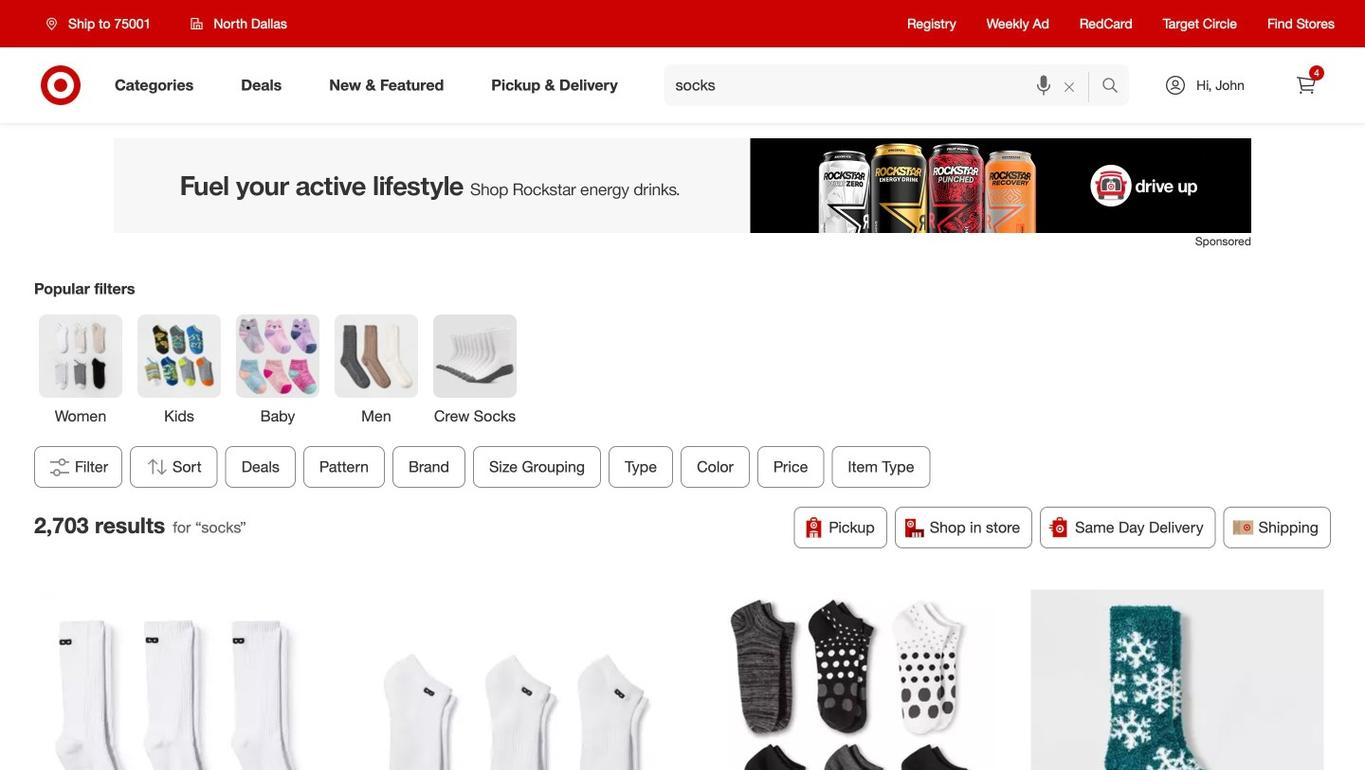 Task type: vqa. For each thing, say whether or not it's contained in the screenshot.
Pair of Thieves Men's Solid Crew Socks 3pk - 8-12 image
yes



Task type: describe. For each thing, give the bounding box(es) containing it.
What can we help you find? suggestions appear below search field
[[664, 64, 1106, 106]]



Task type: locate. For each thing, give the bounding box(es) containing it.
women's daisy 6pk low cut socks - xhilaration™ black 4-10 image
[[701, 590, 994, 771], [701, 590, 994, 771]]

pair of thieves men's low-cut socks 3pk - 8-12 image
[[371, 590, 664, 771], [371, 590, 664, 771]]

advertisement element
[[114, 138, 1251, 233]]

women's snowflake cozy crew socks - a new day™ 4-10 image
[[1031, 590, 1324, 771], [1031, 590, 1324, 771]]

pair of thieves men's solid crew socks 3pk - 8-12 image
[[41, 590, 334, 771], [41, 590, 334, 771]]



